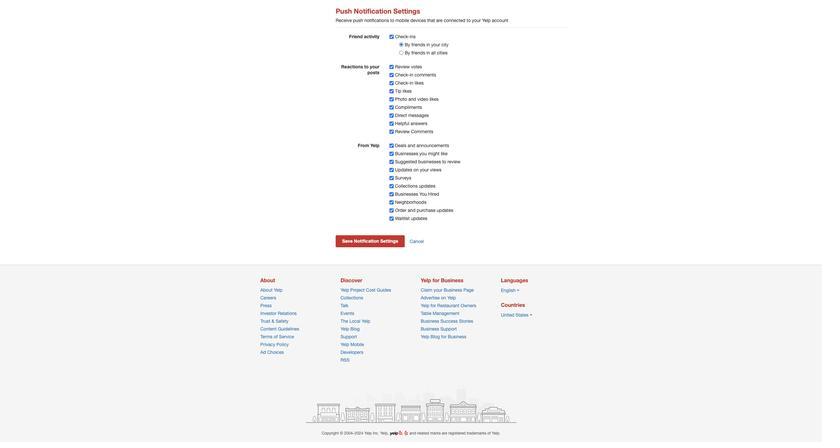 Task type: vqa. For each thing, say whether or not it's contained in the screenshot.
ABOUT YELP link
yes



Task type: locate. For each thing, give the bounding box(es) containing it.
and
[[409, 97, 416, 102], [408, 143, 416, 148], [408, 208, 416, 213], [410, 431, 416, 436]]

1 horizontal spatial likes
[[415, 81, 424, 86]]

yelp.
[[492, 431, 501, 436]]

0 vertical spatial about
[[261, 277, 275, 283]]

0 vertical spatial friends
[[412, 42, 425, 47]]

0 vertical spatial notification
[[354, 7, 392, 15]]

yelp up collections link
[[341, 288, 349, 293]]

yelp burst image
[[404, 430, 409, 436]]

content guidelines link
[[261, 326, 299, 332]]

comments
[[415, 72, 436, 78]]

by
[[405, 42, 410, 47], [405, 50, 410, 56]]

businesses for businesses you hired
[[395, 192, 418, 197]]

page
[[464, 288, 474, 293]]

are
[[437, 18, 443, 23], [442, 431, 448, 436]]

businesses
[[395, 151, 418, 156], [395, 192, 418, 197]]

yelp up claim
[[421, 277, 431, 283]]

0 vertical spatial for
[[433, 277, 440, 283]]

of up 'privacy policy' link
[[274, 334, 278, 339]]

on down claim your business page link
[[441, 295, 446, 301]]

advertise
[[421, 295, 440, 301]]

2 review from the top
[[395, 129, 410, 134]]

about for about yelp careers press investor relations trust & safety content guidelines terms of service privacy policy ad choices
[[261, 288, 273, 293]]

None checkbox
[[390, 73, 394, 77], [390, 89, 394, 93], [390, 105, 394, 110], [390, 113, 394, 118], [390, 168, 394, 172], [390, 184, 394, 188], [390, 200, 394, 205], [390, 73, 394, 77], [390, 89, 394, 93], [390, 105, 394, 110], [390, 113, 394, 118], [390, 168, 394, 172], [390, 184, 394, 188], [390, 200, 394, 205]]

waitlist
[[395, 216, 410, 221]]

businesses up "neighborhoods"
[[395, 192, 418, 197]]

english
[[501, 288, 517, 293]]

check- for check-in comments
[[395, 72, 410, 78]]

1 vertical spatial businesses
[[395, 192, 418, 197]]

guidelines
[[278, 326, 299, 332]]

0 horizontal spatial on
[[414, 167, 419, 173]]

2 about from the top
[[261, 288, 273, 293]]

friends down ins
[[412, 42, 425, 47]]

0 vertical spatial on
[[414, 167, 419, 173]]

yelp logo image
[[390, 430, 402, 436]]

updates up you
[[419, 184, 436, 189]]

to up posts
[[364, 64, 369, 69]]

2 businesses from the top
[[395, 192, 418, 197]]

claim your business page advertise on yelp yelp for restaurant owners table management business success stories business support yelp blog for business
[[421, 288, 477, 339]]

on inside claim your business page advertise on yelp yelp for restaurant owners table management business success stories business support yelp blog for business
[[441, 295, 446, 301]]

posts
[[368, 70, 380, 75]]

notification right save
[[354, 238, 379, 244]]

check- down review votes
[[395, 72, 410, 78]]

friend
[[349, 34, 363, 39]]

by for by friends in all cities
[[405, 50, 410, 56]]

purchase
[[417, 208, 436, 213]]

updates for waitlist updates
[[411, 216, 428, 221]]

are right marks
[[442, 431, 448, 436]]

None checkbox
[[390, 35, 394, 39], [390, 65, 394, 69], [390, 81, 394, 85], [390, 97, 394, 102], [390, 122, 394, 126], [390, 130, 394, 134], [390, 144, 394, 148], [390, 152, 394, 156], [390, 160, 394, 164], [390, 176, 394, 180], [390, 192, 394, 196], [390, 208, 394, 213], [390, 217, 394, 221], [390, 35, 394, 39], [390, 65, 394, 69], [390, 81, 394, 85], [390, 97, 394, 102], [390, 122, 394, 126], [390, 130, 394, 134], [390, 144, 394, 148], [390, 152, 394, 156], [390, 160, 394, 164], [390, 176, 394, 180], [390, 192, 394, 196], [390, 208, 394, 213], [390, 217, 394, 221]]

collections inside yelp project cost guides collections talk events the local yelp yelp blog support yelp mobile developers rss
[[341, 295, 363, 301]]

for up claim your business page link
[[433, 277, 440, 283]]

yelp left account
[[482, 18, 491, 23]]

by friends in all cities
[[405, 50, 448, 56]]

yelp project cost guides collections talk events the local yelp yelp blog support yelp mobile developers rss
[[341, 288, 391, 363]]

ins
[[410, 34, 416, 39]]

collections down project
[[341, 295, 363, 301]]

reactions to your posts
[[341, 64, 380, 75]]

the local yelp link
[[341, 319, 370, 324]]

rss
[[341, 358, 350, 363]]

0 vertical spatial support
[[441, 326, 457, 332]]

1 notification from the top
[[354, 7, 392, 15]]

talk link
[[341, 303, 349, 308]]

2 horizontal spatial likes
[[430, 97, 439, 102]]

likes down check-in comments
[[415, 81, 424, 86]]

of left yelp.
[[488, 431, 491, 436]]

settings
[[394, 7, 420, 15], [381, 238, 398, 244]]

updates down order and purchase updates
[[411, 216, 428, 221]]

connected
[[444, 18, 466, 23]]

support link
[[341, 334, 357, 339]]

yelp,
[[380, 431, 389, 436]]

about for about
[[261, 277, 275, 283]]

1 vertical spatial by
[[405, 50, 410, 56]]

review down the helpful
[[395, 129, 410, 134]]

yelp right from
[[371, 143, 380, 148]]

save notification settings button
[[336, 235, 405, 247]]

friends down by friends in your city
[[412, 50, 425, 56]]

developers
[[341, 350, 364, 355]]

1 about from the top
[[261, 277, 275, 283]]

support down success
[[441, 326, 457, 332]]

yelp up careers link
[[274, 288, 283, 293]]

careers link
[[261, 295, 276, 301]]

by friends in your city
[[405, 42, 449, 47]]

1 vertical spatial blog
[[431, 334, 440, 339]]

cancel link
[[410, 239, 424, 245]]

table management link
[[421, 311, 460, 316]]

collections down surveys
[[395, 184, 418, 189]]

for down advertise in the right of the page
[[431, 303, 436, 308]]

collections link
[[341, 295, 363, 301]]

your up posts
[[370, 64, 380, 69]]

notification up the notifications at the left of page
[[354, 7, 392, 15]]

that
[[427, 18, 435, 23]]

friends for your
[[412, 42, 425, 47]]

1 horizontal spatial of
[[488, 431, 491, 436]]

likes right video
[[430, 97, 439, 102]]

your up advertise on yelp 'link'
[[434, 288, 443, 293]]

business
[[441, 277, 464, 283], [444, 288, 462, 293], [421, 319, 439, 324], [421, 326, 439, 332], [448, 334, 467, 339]]

on right updates
[[414, 167, 419, 173]]

0 vertical spatial review
[[395, 64, 410, 69]]

by for by friends in your city
[[405, 42, 410, 47]]

0 vertical spatial settings
[[394, 7, 420, 15]]

settings inside push notification settings receive push notifications to mobile devices that are connected to your yelp account
[[394, 7, 420, 15]]

blog inside yelp project cost guides collections talk events the local yelp yelp blog support yelp mobile developers rss
[[351, 326, 360, 332]]

events
[[341, 311, 354, 316]]

about up careers link
[[261, 288, 273, 293]]

1 vertical spatial friends
[[412, 50, 425, 56]]

2 vertical spatial for
[[441, 334, 447, 339]]

blog inside claim your business page advertise on yelp yelp for restaurant owners table management business success stories business support yelp blog for business
[[431, 334, 440, 339]]

to left mobile
[[390, 18, 394, 23]]

0 vertical spatial by
[[405, 42, 410, 47]]

about up the about yelp link
[[261, 277, 275, 283]]

and right the yelp burst icon
[[410, 431, 416, 436]]

marks
[[430, 431, 441, 436]]

2 friends from the top
[[412, 50, 425, 56]]

languages
[[501, 277, 529, 283]]

to inside reactions to your posts
[[364, 64, 369, 69]]

0 vertical spatial businesses
[[395, 151, 418, 156]]

1 horizontal spatial on
[[441, 295, 446, 301]]

investor
[[261, 311, 277, 316]]

receive
[[336, 18, 352, 23]]

cost
[[366, 288, 376, 293]]

0 vertical spatial collections
[[395, 184, 418, 189]]

0 vertical spatial likes
[[415, 81, 424, 86]]

tip
[[395, 89, 402, 94]]

blog down local
[[351, 326, 360, 332]]

yelp down the
[[341, 326, 349, 332]]

0 horizontal spatial support
[[341, 334, 357, 339]]

about inside the "about yelp careers press investor relations trust & safety content guidelines terms of service privacy policy ad choices"
[[261, 288, 273, 293]]

yelp mobile link
[[341, 342, 364, 347]]

1 vertical spatial review
[[395, 129, 410, 134]]

discover
[[341, 277, 363, 283]]

check- down mobile
[[395, 34, 410, 39]]

by up review votes
[[405, 50, 410, 56]]

your inside claim your business page advertise on yelp yelp for restaurant owners table management business success stories business support yelp blog for business
[[434, 288, 443, 293]]

check- up tip likes
[[395, 81, 410, 86]]

yelp up table at the bottom right
[[421, 303, 430, 308]]

and up compliments
[[409, 97, 416, 102]]

by down check-ins
[[405, 42, 410, 47]]

2 vertical spatial likes
[[430, 97, 439, 102]]

settings up mobile
[[394, 7, 420, 15]]

1 vertical spatial notification
[[354, 238, 379, 244]]

0 vertical spatial of
[[274, 334, 278, 339]]

and up waitlist updates
[[408, 208, 416, 213]]

deals
[[395, 143, 407, 148]]

1 review from the top
[[395, 64, 410, 69]]

ad
[[261, 350, 266, 355]]

notification inside "button"
[[354, 238, 379, 244]]

3 check- from the top
[[395, 81, 410, 86]]

notification for save
[[354, 238, 379, 244]]

project
[[351, 288, 365, 293]]

settings for save
[[381, 238, 398, 244]]

check-
[[395, 34, 410, 39], [395, 72, 410, 78], [395, 81, 410, 86]]

1 vertical spatial about
[[261, 288, 273, 293]]

2 vertical spatial check-
[[395, 81, 410, 86]]

events link
[[341, 311, 354, 316]]

2 vertical spatial updates
[[411, 216, 428, 221]]

owners
[[461, 303, 477, 308]]

1 friends from the top
[[412, 42, 425, 47]]

1 vertical spatial support
[[341, 334, 357, 339]]

0 horizontal spatial blog
[[351, 326, 360, 332]]

updates right purchase
[[437, 208, 453, 213]]

1 vertical spatial for
[[431, 303, 436, 308]]

friends
[[412, 42, 425, 47], [412, 50, 425, 56]]

review for review votes
[[395, 64, 410, 69]]

settings down waitlist
[[381, 238, 398, 244]]

your inside push notification settings receive push notifications to mobile devices that are connected to your yelp account
[[472, 18, 481, 23]]

1 check- from the top
[[395, 34, 410, 39]]

press
[[261, 303, 272, 308]]

answers
[[411, 121, 428, 126]]

0 vertical spatial blog
[[351, 326, 360, 332]]

1 businesses from the top
[[395, 151, 418, 156]]

likes down check-in likes
[[403, 89, 412, 94]]

2 check- from the top
[[395, 72, 410, 78]]

your down suggested businesses to review
[[420, 167, 429, 173]]

messages
[[408, 113, 429, 118]]

review left votes on the top of the page
[[395, 64, 410, 69]]

0 vertical spatial updates
[[419, 184, 436, 189]]

2 by from the top
[[405, 50, 410, 56]]

check- for check-ins
[[395, 34, 410, 39]]

1 vertical spatial likes
[[403, 89, 412, 94]]

choices
[[267, 350, 284, 355]]

1 vertical spatial settings
[[381, 238, 398, 244]]

settings inside "button"
[[381, 238, 398, 244]]

0 vertical spatial are
[[437, 18, 443, 23]]

direct messages
[[395, 113, 429, 118]]

,
[[402, 431, 404, 436]]

order
[[395, 208, 407, 213]]

1 horizontal spatial blog
[[431, 334, 440, 339]]

0 vertical spatial check-
[[395, 34, 410, 39]]

united states button
[[501, 313, 535, 318]]

1 horizontal spatial support
[[441, 326, 457, 332]]

review
[[448, 159, 461, 164]]

1 vertical spatial collections
[[341, 295, 363, 301]]

terms
[[261, 334, 273, 339]]

restaurant
[[438, 303, 460, 308]]

are right "that"
[[437, 18, 443, 23]]

waitlist updates
[[395, 216, 428, 221]]

support inside claim your business page advertise on yelp yelp for restaurant owners table management business success stories business support yelp blog for business
[[441, 326, 457, 332]]

1 horizontal spatial collections
[[395, 184, 418, 189]]

1 vertical spatial check-
[[395, 72, 410, 78]]

your
[[472, 18, 481, 23], [431, 42, 440, 47], [370, 64, 380, 69], [420, 167, 429, 173], [434, 288, 443, 293]]

about
[[261, 277, 275, 283], [261, 288, 273, 293]]

businesses for businesses you might like
[[395, 151, 418, 156]]

your up all
[[431, 42, 440, 47]]

0 horizontal spatial likes
[[403, 89, 412, 94]]

review for review comments
[[395, 129, 410, 134]]

save
[[342, 238, 353, 244]]

blog down business support link
[[431, 334, 440, 339]]

notification inside push notification settings receive push notifications to mobile devices that are connected to your yelp account
[[354, 7, 392, 15]]

about yelp link
[[261, 288, 283, 293]]

talk
[[341, 303, 349, 308]]

and right deals
[[408, 143, 416, 148]]

businesses up suggested in the top of the page
[[395, 151, 418, 156]]

guides
[[377, 288, 391, 293]]

None radio
[[399, 43, 404, 47], [399, 51, 404, 55], [399, 43, 404, 47], [399, 51, 404, 55]]

in up by friends in all cities in the top of the page
[[427, 42, 430, 47]]

order and purchase updates
[[395, 208, 453, 213]]

1 vertical spatial of
[[488, 431, 491, 436]]

your right connected
[[472, 18, 481, 23]]

2 notification from the top
[[354, 238, 379, 244]]

0 horizontal spatial collections
[[341, 295, 363, 301]]

support down yelp blog link
[[341, 334, 357, 339]]

yelp blog for business link
[[421, 334, 467, 339]]

from
[[358, 143, 369, 148]]

1 vertical spatial on
[[441, 295, 446, 301]]

for down business support link
[[441, 334, 447, 339]]

1 by from the top
[[405, 42, 410, 47]]

yelp inside push notification settings receive push notifications to mobile devices that are connected to your yelp account
[[482, 18, 491, 23]]

0 horizontal spatial of
[[274, 334, 278, 339]]

all
[[431, 50, 436, 56]]

investor relations link
[[261, 311, 297, 316]]



Task type: describe. For each thing, give the bounding box(es) containing it.
notification for push
[[354, 7, 392, 15]]

like
[[441, 151, 448, 156]]

businesses
[[418, 159, 441, 164]]

yelp down business support link
[[421, 334, 430, 339]]

deals and announcements
[[395, 143, 449, 148]]

terms of service link
[[261, 334, 294, 339]]

english button
[[501, 288, 522, 293]]

content
[[261, 326, 277, 332]]

video
[[418, 97, 429, 102]]

in up check-in likes
[[410, 72, 414, 78]]

1 vertical spatial are
[[442, 431, 448, 436]]

policy
[[277, 342, 289, 347]]

in left all
[[427, 50, 430, 56]]

suggested businesses to review
[[395, 159, 461, 164]]

to down "like"
[[442, 159, 446, 164]]

save notification settings
[[342, 238, 398, 244]]

hired
[[428, 192, 439, 197]]

1 vertical spatial updates
[[437, 208, 453, 213]]

yelp for restaurant owners link
[[421, 303, 477, 308]]

are inside push notification settings receive push notifications to mobile devices that are connected to your yelp account
[[437, 18, 443, 23]]

business up claim your business page link
[[441, 277, 464, 283]]

business up yelp blog for business link
[[421, 326, 439, 332]]

account
[[492, 18, 509, 23]]

united states
[[501, 313, 530, 318]]

yelp left inc. at the left bottom of page
[[365, 431, 372, 436]]

yelp project cost guides link
[[341, 288, 391, 293]]

helpful answers
[[395, 121, 428, 126]]

activity
[[364, 34, 380, 39]]

support inside yelp project cost guides collections talk events the local yelp yelp blog support yelp mobile developers rss
[[341, 334, 357, 339]]

check-in comments
[[395, 72, 436, 78]]

2004–2024
[[344, 431, 364, 436]]

business success stories link
[[421, 319, 473, 324]]

votes
[[411, 64, 422, 69]]

push
[[336, 7, 352, 15]]

local
[[350, 319, 361, 324]]

settings for push
[[394, 7, 420, 15]]

registered
[[449, 431, 466, 436]]

careers
[[261, 295, 276, 301]]

comments
[[411, 129, 434, 134]]

business down "yelp for business"
[[444, 288, 462, 293]]

states
[[516, 313, 529, 318]]

surveys
[[395, 175, 412, 181]]

mobile
[[396, 18, 409, 23]]

business down success
[[448, 334, 467, 339]]

businesses you hired
[[395, 192, 439, 197]]

devices
[[411, 18, 426, 23]]

push
[[353, 18, 363, 23]]

in down check-in comments
[[410, 81, 414, 86]]

updates for collections updates
[[419, 184, 436, 189]]

yelp up yelp for restaurant owners link
[[448, 295, 456, 301]]

copyright
[[322, 431, 339, 436]]

and for video
[[409, 97, 416, 102]]

views
[[430, 167, 442, 173]]

businesses you might like
[[395, 151, 448, 156]]

safety
[[276, 319, 289, 324]]

check-ins
[[395, 34, 416, 39]]

you
[[420, 192, 427, 197]]

service
[[279, 334, 294, 339]]

table
[[421, 311, 432, 316]]

advertise on yelp link
[[421, 295, 456, 301]]

yelp inside the "about yelp careers press investor relations trust & safety content guidelines terms of service privacy policy ad choices"
[[274, 288, 283, 293]]

direct
[[395, 113, 407, 118]]

updates on your views
[[395, 167, 442, 173]]

yelp for business
[[421, 277, 464, 283]]

management
[[433, 311, 460, 316]]

review comments
[[395, 129, 434, 134]]

check- for check-in likes
[[395, 81, 410, 86]]

to right connected
[[467, 18, 471, 23]]

yelp right local
[[362, 319, 370, 324]]

business down table at the bottom right
[[421, 319, 439, 324]]

suggested
[[395, 159, 417, 164]]

friends for all
[[412, 50, 425, 56]]

neighborhoods
[[395, 200, 427, 205]]

relations
[[278, 311, 297, 316]]

privacy
[[261, 342, 275, 347]]

tip likes
[[395, 89, 412, 94]]

from yelp
[[358, 143, 380, 148]]

related
[[417, 431, 429, 436]]

and for announcements
[[408, 143, 416, 148]]

might
[[428, 151, 440, 156]]

©
[[340, 431, 343, 436]]

yelp down support link
[[341, 342, 349, 347]]

claim
[[421, 288, 433, 293]]

ad choices link
[[261, 350, 284, 355]]

review votes
[[395, 64, 422, 69]]

trademarks
[[467, 431, 487, 436]]

compliments
[[395, 105, 422, 110]]

stories
[[459, 319, 473, 324]]

and for purchase
[[408, 208, 416, 213]]

claim your business page link
[[421, 288, 474, 293]]

united
[[501, 313, 515, 318]]

your inside reactions to your posts
[[370, 64, 380, 69]]

city
[[442, 42, 449, 47]]

photo and video likes
[[395, 97, 439, 102]]

success
[[441, 319, 458, 324]]

developers link
[[341, 350, 364, 355]]

of inside the "about yelp careers press investor relations trust & safety content guidelines terms of service privacy policy ad choices"
[[274, 334, 278, 339]]

about yelp careers press investor relations trust & safety content guidelines terms of service privacy policy ad choices
[[261, 288, 299, 355]]

push notification settings receive push notifications to mobile devices that are connected to your yelp account
[[336, 7, 509, 23]]

copyright © 2004–2024 yelp inc. yelp,
[[322, 431, 390, 436]]



